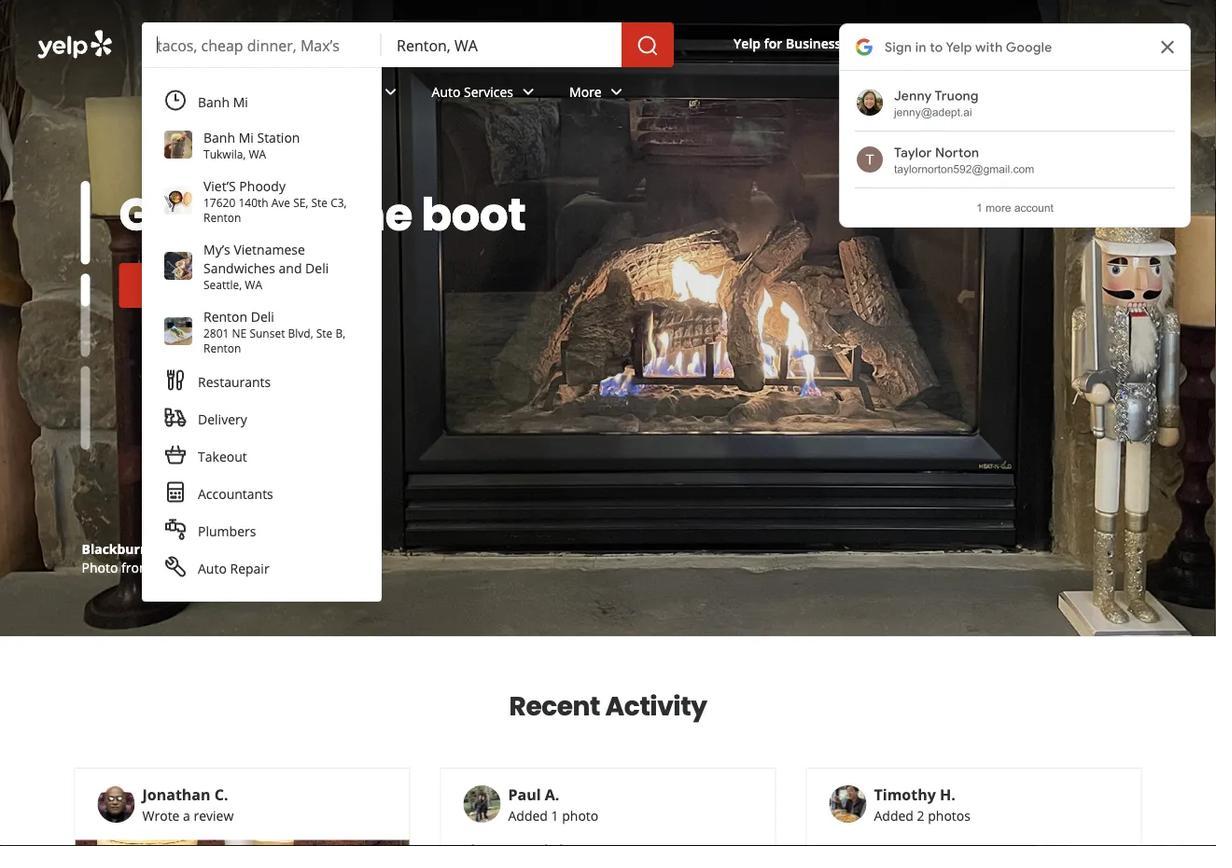 Task type: describe. For each thing, give the bounding box(es) containing it.
c.
[[214, 785, 228, 805]]

log in button
[[1006, 24, 1083, 65]]

repair
[[230, 560, 270, 578]]

takeout link
[[153, 438, 371, 475]]

blackburn
[[82, 540, 149, 558]]

1 vertical spatial restaurants link
[[153, 363, 371, 401]]

recent
[[509, 688, 601, 725]]

24 delivery v2 image
[[164, 407, 187, 429]]

timothy
[[875, 785, 936, 805]]

accountants
[[198, 485, 273, 503]]

accountants link
[[153, 475, 371, 513]]

my's vietnamese sandwiches and deli seattle, wa
[[204, 240, 329, 292]]

blackburn chimney link
[[82, 540, 210, 558]]

wa inside my's vietnamese sandwiches and deli seattle, wa
[[245, 277, 262, 292]]

owner
[[235, 559, 274, 577]]

vietnamese
[[234, 240, 305, 258]]

ste for deli
[[316, 325, 333, 341]]

in
[[1052, 35, 1066, 56]]

seattle,
[[204, 277, 242, 292]]

auto services
[[432, 83, 514, 100]]

auto services link
[[417, 67, 555, 121]]

deli inside renton deli 2801 ne sunset blvd, ste b, renton
[[251, 308, 274, 325]]

viet's phoody 17620 140th ave se, ste c3, renton
[[204, 177, 347, 225]]

24 chevron down v2 image for more
[[606, 81, 628, 103]]

viet's
[[204, 177, 236, 195]]

for
[[765, 34, 783, 52]]

banh mi
[[198, 93, 248, 111]]

ste for phoody
[[311, 195, 328, 210]]

select slide image
[[81, 181, 90, 265]]

sunset
[[250, 325, 285, 341]]

log in
[[1023, 35, 1066, 56]]

added for timothy
[[875, 807, 914, 825]]

review
[[939, 34, 984, 52]]

none field near
[[397, 35, 607, 55]]

a inside jonathan c. wrote a review
[[183, 807, 190, 825]]

boot
[[422, 183, 526, 246]]

24 clock v2 image
[[164, 89, 187, 112]]

24 chevron down v2 image
[[380, 81, 402, 103]]

deli inside my's vietnamese sandwiches and deli seattle, wa
[[305, 259, 329, 277]]

write a review
[[890, 34, 984, 52]]

se,
[[293, 195, 309, 210]]

timothy h. link
[[875, 785, 956, 805]]

auto for auto repair
[[198, 560, 227, 578]]

the inside blackburn chimney photo from the business owner
[[155, 559, 175, 577]]

recent activity
[[509, 688, 707, 725]]

renton for renton
[[204, 340, 241, 356]]

sign
[[1109, 35, 1141, 56]]

jonathan
[[142, 785, 211, 805]]

banh mi link
[[153, 83, 371, 120]]

banh mi station tukwila, wa
[[204, 128, 300, 162]]

1
[[552, 807, 559, 825]]

wa inside the banh mi station tukwila, wa
[[249, 146, 266, 162]]

ave
[[271, 195, 290, 210]]

jonathan c. link
[[142, 785, 228, 805]]

restaurants inside business categories 'element'
[[157, 83, 230, 100]]

a.
[[545, 785, 560, 805]]

mi for banh mi
[[233, 93, 248, 111]]

business categories element
[[142, 67, 1179, 121]]

24 chevron down v2 image for restaurants
[[234, 81, 256, 103]]

explore banner section banner
[[0, 0, 1217, 637]]

up
[[1144, 35, 1165, 56]]

station
[[257, 128, 300, 146]]

added for paul
[[508, 807, 548, 825]]

banh for banh mi
[[198, 93, 230, 111]]

sweep
[[250, 275, 297, 296]]

h.
[[940, 785, 956, 805]]

yelp for business button
[[727, 26, 868, 60]]

services
[[464, 83, 514, 100]]

Find text field
[[157, 35, 367, 55]]

24 chevron down v2 image for auto services
[[517, 81, 540, 103]]

activity
[[606, 688, 707, 725]]

24 food v2 image
[[164, 369, 187, 392]]



Task type: vqa. For each thing, say whether or not it's contained in the screenshot.
second field from the left
no



Task type: locate. For each thing, give the bounding box(es) containing it.
chimney inside blackburn chimney photo from the business owner
[[152, 540, 210, 558]]

photo
[[562, 807, 599, 825]]

ste inside viet's phoody 17620 140th ave se, ste c3, renton
[[311, 195, 328, 210]]

write a review link
[[883, 26, 991, 60]]

restaurants link
[[142, 67, 271, 121], [153, 363, 371, 401]]

1 horizontal spatial a
[[928, 34, 936, 52]]

0 vertical spatial chimney
[[179, 275, 246, 296]]

chimney sweep link
[[119, 263, 327, 308]]

delivery link
[[153, 401, 371, 438]]

the right se, on the top of the page
[[338, 183, 413, 246]]

soot
[[230, 183, 329, 246]]

the down blackburn chimney link
[[155, 559, 175, 577]]

restaurants link down sunset
[[153, 363, 371, 401]]

Near text field
[[397, 35, 607, 55]]

1 vertical spatial renton
[[204, 308, 248, 325]]

1 vertical spatial mi
[[239, 128, 254, 146]]

ste right se, on the top of the page
[[311, 195, 328, 210]]

chimney sweep
[[179, 275, 297, 296]]

3 renton from the top
[[204, 340, 241, 356]]

2 renton from the top
[[204, 308, 248, 325]]

mi
[[233, 93, 248, 111], [239, 128, 254, 146]]

0 vertical spatial mi
[[233, 93, 248, 111]]

24 shopping v2 image
[[164, 444, 187, 466]]

auto repair
[[198, 560, 270, 578]]

mi for banh mi station tukwila, wa
[[239, 128, 254, 146]]

review
[[194, 807, 234, 825]]

paul a. added 1 photo
[[508, 785, 599, 825]]

24 plumbers v2 image
[[164, 519, 187, 541]]

banh for banh mi station tukwila, wa
[[204, 128, 235, 146]]

auto inside business categories 'element'
[[432, 83, 461, 100]]

blackburn chimney photo from the business owner
[[82, 540, 274, 577]]

24 chevron down v2 image inside more link
[[606, 81, 628, 103]]

photo of paul a. image
[[464, 787, 501, 824]]

from
[[121, 559, 151, 577]]

auto inside auto repair link
[[198, 560, 227, 578]]

2 24 chevron down v2 image from the left
[[517, 81, 540, 103]]

chimney
[[179, 275, 246, 296], [152, 540, 210, 558]]

jonathan c. wrote a review
[[142, 785, 234, 825]]

takeout
[[198, 448, 247, 466]]

delivery
[[198, 410, 247, 428]]

0 vertical spatial restaurants link
[[142, 67, 271, 121]]

1 horizontal spatial deli
[[305, 259, 329, 277]]

mi left station
[[239, 128, 254, 146]]

restaurants up delivery
[[198, 373, 271, 391]]

added
[[508, 807, 548, 825], [875, 807, 914, 825]]

24 chevron down v2 image inside the auto services link
[[517, 81, 540, 103]]

1 vertical spatial chimney
[[152, 540, 210, 558]]

plumbers link
[[153, 513, 371, 550]]

auto left services
[[432, 83, 461, 100]]

1 added from the left
[[508, 807, 548, 825]]

1 vertical spatial restaurants
[[198, 373, 271, 391]]

renton left sunset
[[204, 340, 241, 356]]

banh down "banh mi"
[[204, 128, 235, 146]]

mi up the banh mi station tukwila, wa
[[233, 93, 248, 111]]

c3,
[[331, 195, 347, 210]]

photos
[[928, 807, 971, 825]]

sign up button
[[1094, 24, 1179, 65]]

photo
[[82, 559, 118, 577]]

0 vertical spatial ste
[[311, 195, 328, 210]]

restaurants up tukwila,
[[157, 83, 230, 100]]

phoody
[[239, 177, 286, 195]]

added inside paul a. added 1 photo
[[508, 807, 548, 825]]

photo of timothy h. image
[[830, 787, 867, 824]]

0 vertical spatial auto
[[432, 83, 461, 100]]

1 vertical spatial the
[[155, 559, 175, 577]]

2
[[918, 807, 925, 825]]

explore recent activity section section
[[59, 638, 1158, 847]]

None field
[[157, 35, 367, 55], [397, 35, 607, 55], [157, 35, 367, 55]]

timothy h. added 2 photos
[[875, 785, 971, 825]]

0 horizontal spatial added
[[508, 807, 548, 825]]

2 vertical spatial renton
[[204, 340, 241, 356]]

2 added from the left
[[875, 807, 914, 825]]

chimney up business
[[152, 540, 210, 558]]

ste left the b,
[[316, 325, 333, 341]]

a right write
[[928, 34, 936, 52]]

deli right ne
[[251, 308, 274, 325]]

renton for viet's
[[204, 210, 241, 225]]

0 vertical spatial banh
[[198, 93, 230, 111]]

more link
[[555, 67, 643, 121]]

1 vertical spatial deli
[[251, 308, 274, 325]]

24 chevron down v2 image right more
[[606, 81, 628, 103]]

1 vertical spatial a
[[183, 807, 190, 825]]

chimney down the my's
[[179, 275, 246, 296]]

and
[[279, 259, 302, 277]]

paul
[[508, 785, 541, 805]]

renton down viet's
[[204, 210, 241, 225]]

search image
[[637, 35, 659, 57]]

a inside write a review 'link'
[[928, 34, 936, 52]]

1 horizontal spatial auto
[[432, 83, 461, 100]]

the
[[338, 183, 413, 246], [155, 559, 175, 577]]

  text field
[[157, 35, 367, 55]]

added down timothy
[[875, 807, 914, 825]]

renton down seattle,
[[204, 308, 248, 325]]

16 chevron down v2 image
[[846, 36, 860, 51]]

24 auto repair v2 image
[[164, 556, 187, 578]]

mi inside the banh mi station tukwila, wa
[[239, 128, 254, 146]]

wrote
[[142, 807, 180, 825]]

0 vertical spatial a
[[928, 34, 936, 52]]

added inside timothy h. added 2 photos
[[875, 807, 914, 825]]

a down the "jonathan c." link on the bottom left of page
[[183, 807, 190, 825]]

business
[[786, 34, 842, 52]]

0 horizontal spatial deli
[[251, 308, 274, 325]]

renton inside viet's phoody 17620 140th ave se, ste c3, renton
[[204, 210, 241, 225]]

auto right '24 auto repair v2' image in the left of the page
[[198, 560, 227, 578]]

0 horizontal spatial the
[[155, 559, 175, 577]]

restaurants
[[157, 83, 230, 100], [198, 373, 271, 391]]

more
[[570, 83, 602, 100]]

1 vertical spatial ste
[[316, 325, 333, 341]]

2 horizontal spatial 24 chevron down v2 image
[[606, 81, 628, 103]]

give
[[119, 183, 221, 246]]

wa
[[249, 146, 266, 162], [245, 277, 262, 292]]

1 renton from the top
[[204, 210, 241, 225]]

24 chevron down v2 image
[[234, 81, 256, 103], [517, 81, 540, 103], [606, 81, 628, 103]]

yelp for business
[[734, 34, 842, 52]]

1 24 chevron down v2 image from the left
[[234, 81, 256, 103]]

0 vertical spatial restaurants
[[157, 83, 230, 100]]

sandwiches
[[204, 259, 275, 277]]

24 accountants v2 image
[[164, 481, 187, 504]]

auto
[[432, 83, 461, 100], [198, 560, 227, 578]]

banh right 24 clock v2 image
[[198, 93, 230, 111]]

24 chevron down v2 image down find text field
[[234, 81, 256, 103]]

ste inside renton deli 2801 ne sunset blvd, ste b, renton
[[316, 325, 333, 341]]

140th
[[239, 195, 269, 210]]

0 vertical spatial wa
[[249, 146, 266, 162]]

paul a. link
[[508, 785, 560, 805]]

my's
[[204, 240, 230, 258]]

2801
[[204, 325, 229, 341]]

0 horizontal spatial a
[[183, 807, 190, 825]]

blvd,
[[288, 325, 313, 341]]

restaurants link up tukwila,
[[142, 67, 271, 121]]

0 horizontal spatial auto
[[198, 560, 227, 578]]

ste
[[311, 195, 328, 210], [316, 325, 333, 341]]

deli
[[305, 259, 329, 277], [251, 308, 274, 325]]

business
[[178, 559, 231, 577]]

write
[[890, 34, 925, 52]]

yelp
[[734, 34, 761, 52]]

0 horizontal spatial 24 chevron down v2 image
[[234, 81, 256, 103]]

17620
[[204, 195, 236, 210]]

1 horizontal spatial the
[[338, 183, 413, 246]]

banh
[[198, 93, 230, 111], [204, 128, 235, 146]]

banh inside the banh mi station tukwila, wa
[[204, 128, 235, 146]]

sign up
[[1109, 35, 1165, 56]]

deli right and
[[305, 259, 329, 277]]

ne
[[232, 325, 247, 341]]

1 horizontal spatial 24 chevron down v2 image
[[517, 81, 540, 103]]

renton deli 2801 ne sunset blvd, ste b, renton
[[204, 308, 346, 356]]

1 vertical spatial auto
[[198, 560, 227, 578]]

1 vertical spatial banh
[[204, 128, 235, 146]]

renton
[[204, 210, 241, 225], [204, 308, 248, 325], [204, 340, 241, 356]]

auto repair link
[[153, 550, 371, 587]]

1 vertical spatial wa
[[245, 277, 262, 292]]

plumbers
[[198, 522, 256, 540]]

tukwila,
[[204, 146, 246, 162]]

24 search v2 image
[[149, 275, 171, 297]]

auto for auto services
[[432, 83, 461, 100]]

log
[[1023, 35, 1049, 56]]

b,
[[336, 325, 346, 341]]

0 vertical spatial the
[[338, 183, 413, 246]]

24 chevron down v2 image right services
[[517, 81, 540, 103]]

added down paul
[[508, 807, 548, 825]]

None search field
[[0, 0, 1217, 632], [142, 22, 678, 67], [0, 0, 1217, 632], [142, 22, 678, 67]]

photo of jonathan c. image
[[98, 787, 135, 824]]

1 horizontal spatial added
[[875, 807, 914, 825]]

3 24 chevron down v2 image from the left
[[606, 81, 628, 103]]

0 vertical spatial renton
[[204, 210, 241, 225]]

0 vertical spatial deli
[[305, 259, 329, 277]]

give soot the boot
[[119, 183, 526, 246]]



